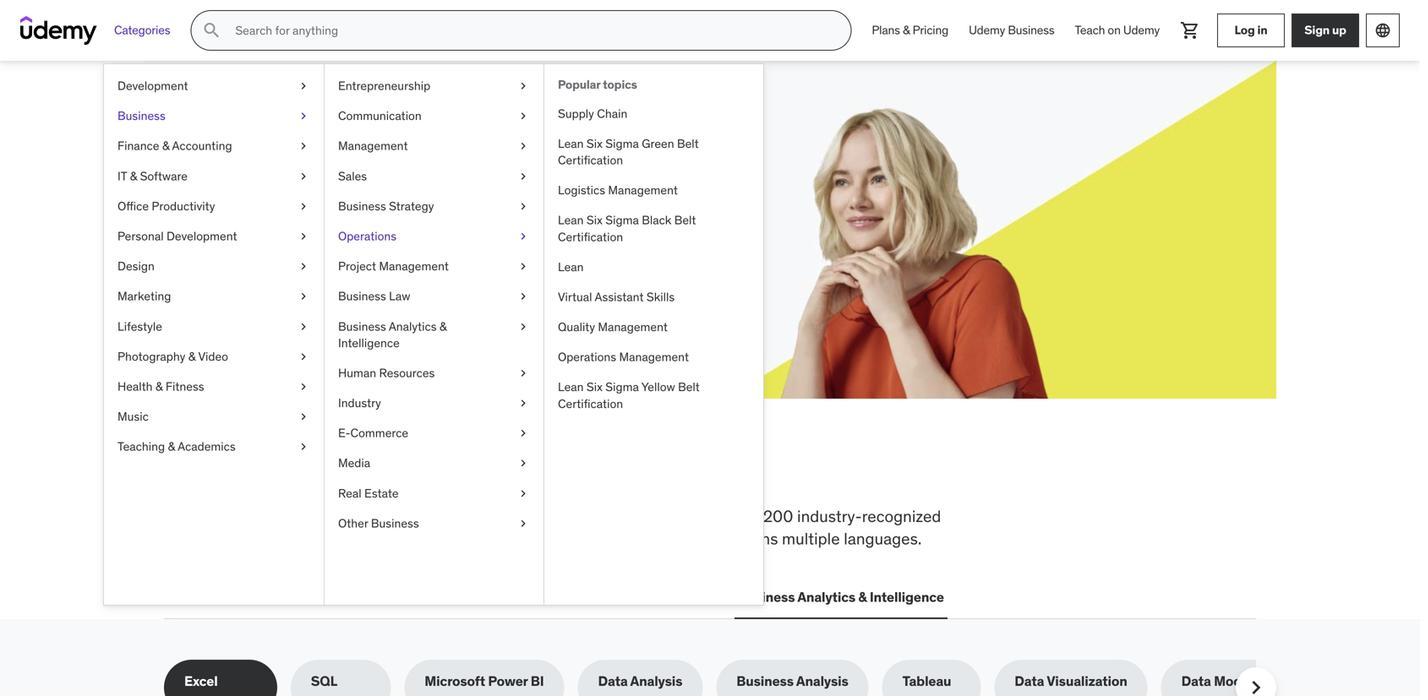 Task type: vqa. For each thing, say whether or not it's contained in the screenshot.
the Plan.
no



Task type: locate. For each thing, give the bounding box(es) containing it.
business law
[[338, 289, 411, 304]]

data left science
[[514, 589, 544, 606]]

xsmall image inside communication link
[[517, 108, 530, 124]]

2 sigma from the top
[[606, 213, 639, 228]]

operations management
[[558, 350, 689, 365]]

leadership button
[[421, 578, 497, 618]]

xsmall image inside marketing link
[[297, 289, 310, 305]]

management
[[338, 138, 408, 154], [608, 183, 678, 198], [379, 259, 449, 274], [598, 320, 668, 335], [619, 350, 689, 365]]

xsmall image inside human resources link
[[517, 365, 530, 382]]

1 vertical spatial skills
[[362, 507, 398, 527]]

xsmall image inside office productivity link
[[297, 198, 310, 215]]

development right web
[[199, 589, 283, 606]]

business analytics & intelligence
[[338, 319, 447, 351], [738, 589, 945, 606]]

1 horizontal spatial udemy
[[1124, 23, 1160, 38]]

certifications
[[318, 589, 404, 606]]

data
[[514, 589, 544, 606], [598, 673, 628, 691], [1015, 673, 1045, 691], [1182, 673, 1212, 691]]

our
[[265, 529, 289, 549]]

business analytics & intelligence for business analytics & intelligence link
[[338, 319, 447, 351]]

microsoft
[[425, 673, 485, 691]]

certification inside lean six sigma black belt certification
[[558, 229, 623, 245]]

your up through
[[274, 176, 300, 194]]

0 horizontal spatial analytics
[[389, 319, 437, 334]]

management inside logistics management link
[[608, 183, 678, 198]]

& for video
[[188, 349, 196, 364]]

xsmall image inside 'sales' link
[[517, 168, 530, 185]]

analysis
[[631, 673, 683, 691], [797, 673, 849, 691]]

academics
[[178, 439, 236, 455]]

lean six sigma yellow belt certification link
[[545, 373, 764, 419]]

real estate
[[338, 486, 399, 501]]

xsmall image for business law
[[517, 289, 530, 305]]

data visualization
[[1015, 673, 1128, 691]]

1 horizontal spatial intelligence
[[870, 589, 945, 606]]

1 horizontal spatial analysis
[[797, 673, 849, 691]]

project
[[338, 259, 376, 274]]

sigma inside lean six sigma black belt certification
[[606, 213, 639, 228]]

certification down 'operations management'
[[558, 396, 623, 412]]

xsmall image inside design link
[[297, 258, 310, 275]]

xsmall image inside real estate link
[[517, 486, 530, 502]]

2 lean from the top
[[558, 213, 584, 228]]

marketing
[[118, 289, 171, 304]]

0 vertical spatial analytics
[[389, 319, 437, 334]]

sigma down 'operations management'
[[606, 380, 639, 395]]

3 sigma from the top
[[606, 380, 639, 395]]

development link
[[104, 71, 324, 101]]

real
[[338, 486, 362, 501]]

2 vertical spatial development
[[199, 589, 283, 606]]

lean six sigma green belt certification link
[[545, 129, 764, 176]]

it inside 'button'
[[304, 589, 315, 606]]

it up 'office'
[[118, 169, 127, 184]]

0 horizontal spatial skills
[[225, 134, 301, 170]]

xsmall image inside business link
[[297, 108, 310, 124]]

xsmall image inside other business link
[[517, 516, 530, 532]]

business
[[1008, 23, 1055, 38], [118, 108, 166, 124], [338, 199, 386, 214], [338, 289, 386, 304], [338, 319, 386, 334], [371, 516, 419, 531], [738, 589, 795, 606], [737, 673, 794, 691]]

1 analysis from the left
[[631, 673, 683, 691]]

1 horizontal spatial it
[[304, 589, 315, 606]]

intelligence inside business analytics & intelligence
[[338, 336, 400, 351]]

1 vertical spatial six
[[587, 213, 603, 228]]

finance & accounting link
[[104, 131, 324, 161]]

0 vertical spatial certification
[[558, 153, 623, 168]]

& down business law "link" at the top of the page
[[440, 319, 447, 334]]

0 vertical spatial communication
[[338, 108, 422, 124]]

xsmall image inside business law "link"
[[517, 289, 530, 305]]

0 vertical spatial it
[[118, 169, 127, 184]]

sigma inside lean six sigma yellow belt certification
[[606, 380, 639, 395]]

management inside the quality management link
[[598, 320, 668, 335]]

intelligence down languages.
[[870, 589, 945, 606]]

3 lean from the top
[[558, 260, 584, 275]]

sigma down logistics management
[[606, 213, 639, 228]]

xsmall image for other business
[[517, 516, 530, 532]]

management up sales
[[338, 138, 408, 154]]

certification down logistics
[[558, 229, 623, 245]]

it left certifications at bottom
[[304, 589, 315, 606]]

& inside button
[[859, 589, 867, 606]]

& left the "video"
[[188, 349, 196, 364]]

1 lean from the top
[[558, 136, 584, 151]]

lean inside "link"
[[558, 260, 584, 275]]

1 vertical spatial belt
[[675, 213, 696, 228]]

1 horizontal spatial analytics
[[798, 589, 856, 606]]

assistant
[[595, 290, 644, 305]]

0 vertical spatial for
[[306, 134, 345, 170]]

udemy right on
[[1124, 23, 1160, 38]]

0 horizontal spatial operations
[[338, 229, 397, 244]]

operations link
[[325, 222, 544, 252]]

&
[[903, 23, 910, 38], [162, 138, 170, 154], [130, 169, 137, 184], [440, 319, 447, 334], [188, 349, 196, 364], [156, 379, 163, 394], [168, 439, 175, 455], [859, 589, 867, 606]]

lean
[[558, 136, 584, 151], [558, 213, 584, 228], [558, 260, 584, 275], [558, 380, 584, 395]]

xsmall image inside entrepreneurship link
[[517, 78, 530, 94]]

certification up logistics
[[558, 153, 623, 168]]

xsmall image inside e-commerce link
[[517, 426, 530, 442]]

potential
[[303, 176, 356, 194]]

sigma down chain
[[606, 136, 639, 151]]

business analytics & intelligence up human resources
[[338, 319, 447, 351]]

green
[[642, 136, 675, 151]]

communication down development
[[617, 589, 718, 606]]

management inside 'project management' "link"
[[379, 259, 449, 274]]

in up including on the left bottom of the page
[[532, 451, 565, 495]]

Search for anything text field
[[232, 16, 831, 45]]

belt inside lean six sigma green belt certification
[[677, 136, 699, 151]]

& for fitness
[[156, 379, 163, 394]]

media link
[[325, 449, 544, 479]]

need
[[445, 451, 526, 495]]

other
[[338, 516, 368, 531]]

data inside button
[[514, 589, 544, 606]]

0 vertical spatial skills
[[225, 134, 301, 170]]

six inside lean six sigma yellow belt certification
[[587, 380, 603, 395]]

analytics inside business analytics & intelligence
[[389, 319, 437, 334]]

0 vertical spatial operations
[[338, 229, 397, 244]]

sigma for green
[[606, 136, 639, 151]]

udemy right pricing
[[969, 23, 1006, 38]]

1 horizontal spatial in
[[1258, 22, 1268, 38]]

analytics inside button
[[798, 589, 856, 606]]

supply chain link
[[545, 99, 764, 129]]

for up and
[[706, 507, 725, 527]]

sigma for black
[[606, 213, 639, 228]]

xsmall image inside development link
[[297, 78, 310, 94]]

including
[[540, 507, 606, 527]]

belt right yellow at the bottom of the page
[[678, 380, 700, 395]]

operations up 'project'
[[338, 229, 397, 244]]

& down languages.
[[859, 589, 867, 606]]

1 certification from the top
[[558, 153, 623, 168]]

xsmall image inside management link
[[517, 138, 530, 155]]

business analytics & intelligence inside button
[[738, 589, 945, 606]]

languages.
[[844, 529, 922, 549]]

six inside lean six sigma green belt certification
[[587, 136, 603, 151]]

skills down the lean "link" at top
[[647, 290, 675, 305]]

1 vertical spatial in
[[532, 451, 565, 495]]

submit search image
[[202, 20, 222, 41]]

& right health
[[156, 379, 163, 394]]

analytics down multiple
[[798, 589, 856, 606]]

1 six from the top
[[587, 136, 603, 151]]

intelligence up "human"
[[338, 336, 400, 351]]

web
[[167, 589, 196, 606]]

1 horizontal spatial for
[[706, 507, 725, 527]]

six down 'operations management'
[[587, 380, 603, 395]]

2 six from the top
[[587, 213, 603, 228]]

development inside button
[[199, 589, 283, 606]]

development down office productivity link
[[167, 229, 237, 244]]

six
[[587, 136, 603, 151], [587, 213, 603, 228], [587, 380, 603, 395]]

with
[[360, 176, 385, 194]]

0 vertical spatial your
[[350, 134, 412, 170]]

quality management link
[[545, 313, 764, 343]]

& right teaching
[[168, 439, 175, 455]]

shopping cart with 0 items image
[[1181, 20, 1201, 41]]

0 horizontal spatial communication
[[338, 108, 422, 124]]

management down the quality management link on the top
[[619, 350, 689, 365]]

data for data visualization
[[1015, 673, 1045, 691]]

virtual
[[558, 290, 592, 305]]

e-
[[338, 426, 351, 441]]

& inside 'link'
[[156, 379, 163, 394]]

0 vertical spatial in
[[1258, 22, 1268, 38]]

lean down quality
[[558, 380, 584, 395]]

all
[[164, 451, 214, 495]]

1 vertical spatial sigma
[[606, 213, 639, 228]]

xsmall image inside the operations link
[[517, 228, 530, 245]]

skills inside covering critical workplace skills to technical topics, including prep content for over 200 industry-recognized certifications, our catalog supports well-rounded professional development and spans multiple languages.
[[362, 507, 398, 527]]

six for lean six sigma yellow belt certification
[[587, 380, 603, 395]]

six down logistics
[[587, 213, 603, 228]]

data right bi
[[598, 673, 628, 691]]

in right log
[[1258, 22, 1268, 38]]

business analytics & intelligence down multiple
[[738, 589, 945, 606]]

certification inside lean six sigma yellow belt certification
[[558, 396, 623, 412]]

1 vertical spatial analytics
[[798, 589, 856, 606]]

lean inside lean six sigma black belt certification
[[558, 213, 584, 228]]

1 horizontal spatial operations
[[558, 350, 617, 365]]

business inside topic filters element
[[737, 673, 794, 691]]

communication inside "button"
[[617, 589, 718, 606]]

xsmall image inside photography & video link
[[297, 349, 310, 365]]

lean for lean
[[558, 260, 584, 275]]

it & software
[[118, 169, 188, 184]]

sql
[[311, 673, 337, 691]]

& right finance
[[162, 138, 170, 154]]

2 vertical spatial certification
[[558, 396, 623, 412]]

xsmall image inside finance & accounting link
[[297, 138, 310, 155]]

sigma inside lean six sigma green belt certification
[[606, 136, 639, 151]]

xsmall image inside music link
[[297, 409, 310, 426]]

skills up the supports
[[362, 507, 398, 527]]

lean up virtual
[[558, 260, 584, 275]]

spans
[[736, 529, 778, 549]]

data science
[[514, 589, 597, 606]]

0 vertical spatial sigma
[[606, 136, 639, 151]]

skills down e-
[[280, 451, 371, 495]]

xsmall image inside the industry link
[[517, 395, 530, 412]]

all the skills you need in one place
[[164, 451, 727, 495]]

1 vertical spatial it
[[304, 589, 315, 606]]

law
[[389, 289, 411, 304]]

commerce
[[351, 426, 409, 441]]

15.
[[347, 195, 364, 213]]

1 vertical spatial intelligence
[[870, 589, 945, 606]]

operations down quality
[[558, 350, 617, 365]]

0 vertical spatial belt
[[677, 136, 699, 151]]

1 vertical spatial development
[[167, 229, 237, 244]]

intelligence inside business analytics & intelligence button
[[870, 589, 945, 606]]

logistics management link
[[545, 176, 764, 206]]

your up with
[[350, 134, 412, 170]]

development for personal
[[167, 229, 237, 244]]

business inside button
[[738, 589, 795, 606]]

1 horizontal spatial communication
[[617, 589, 718, 606]]

2 vertical spatial belt
[[678, 380, 700, 395]]

certification
[[558, 153, 623, 168], [558, 229, 623, 245], [558, 396, 623, 412]]

belt right black
[[675, 213, 696, 228]]

xsmall image for media
[[517, 456, 530, 472]]

xsmall image inside personal development link
[[297, 228, 310, 245]]

0 vertical spatial six
[[587, 136, 603, 151]]

lean down supply
[[558, 136, 584, 151]]

development down categories dropdown button
[[118, 78, 188, 93]]

xsmall image for teaching & academics
[[297, 439, 310, 456]]

0 vertical spatial intelligence
[[338, 336, 400, 351]]

data left visualization
[[1015, 673, 1045, 691]]

belt for lean six sigma yellow belt certification
[[678, 380, 700, 395]]

operations for operations
[[338, 229, 397, 244]]

0 horizontal spatial analysis
[[631, 673, 683, 691]]

communication button
[[614, 578, 721, 618]]

1 horizontal spatial business analytics & intelligence
[[738, 589, 945, 606]]

content
[[646, 507, 702, 527]]

belt for lean six sigma green belt certification
[[677, 136, 699, 151]]

management up black
[[608, 183, 678, 198]]

lean for lean six sigma yellow belt certification
[[558, 380, 584, 395]]

communication down entrepreneurship
[[338, 108, 422, 124]]

human resources link
[[325, 359, 544, 389]]

xsmall image inside business strategy link
[[517, 198, 530, 215]]

xsmall image inside lifestyle link
[[297, 319, 310, 335]]

skills up expand
[[225, 134, 301, 170]]

1 vertical spatial business analytics & intelligence
[[738, 589, 945, 606]]

4 lean from the top
[[558, 380, 584, 395]]

popular
[[558, 77, 601, 92]]

supply chain
[[558, 106, 628, 121]]

3 certification from the top
[[558, 396, 623, 412]]

human resources
[[338, 366, 435, 381]]

0 vertical spatial business analytics & intelligence
[[338, 319, 447, 351]]

xsmall image inside the media link
[[517, 456, 530, 472]]

intelligence for business analytics & intelligence button
[[870, 589, 945, 606]]

log in link
[[1218, 14, 1285, 47]]

operations for operations management
[[558, 350, 617, 365]]

personal development link
[[104, 222, 324, 252]]

a
[[389, 176, 396, 194]]

operations management link
[[545, 343, 764, 373]]

2 analysis from the left
[[797, 673, 849, 691]]

personal
[[118, 229, 164, 244]]

xsmall image for finance & accounting
[[297, 138, 310, 155]]

1 horizontal spatial skills
[[647, 290, 675, 305]]

six for lean six sigma black belt certification
[[587, 213, 603, 228]]

for inside covering critical workplace skills to technical topics, including prep content for over 200 industry-recognized certifications, our catalog supports well-rounded professional development and spans multiple languages.
[[706, 507, 725, 527]]

six down supply chain
[[587, 136, 603, 151]]

1 vertical spatial operations
[[558, 350, 617, 365]]

1 vertical spatial certification
[[558, 229, 623, 245]]

for up potential
[[306, 134, 345, 170]]

sigma
[[606, 136, 639, 151], [606, 213, 639, 228], [606, 380, 639, 395]]

0 vertical spatial development
[[118, 78, 188, 93]]

lean six sigma yellow belt certification
[[558, 380, 700, 412]]

course.
[[399, 176, 443, 194]]

communication link
[[325, 101, 544, 131]]

0 vertical spatial skills
[[280, 451, 371, 495]]

2 vertical spatial sigma
[[606, 380, 639, 395]]

management up law
[[379, 259, 449, 274]]

it for it certifications
[[304, 589, 315, 606]]

& up 'office'
[[130, 169, 137, 184]]

0 horizontal spatial it
[[118, 169, 127, 184]]

& right plans
[[903, 23, 910, 38]]

xsmall image inside teaching & academics link
[[297, 439, 310, 456]]

200
[[764, 507, 794, 527]]

1 vertical spatial for
[[706, 507, 725, 527]]

2 certification from the top
[[558, 229, 623, 245]]

xsmall image inside it & software link
[[297, 168, 310, 185]]

certification inside lean six sigma green belt certification
[[558, 153, 623, 168]]

xsmall image for business
[[297, 108, 310, 124]]

0 horizontal spatial intelligence
[[338, 336, 400, 351]]

1 sigma from the top
[[606, 136, 639, 151]]

lean down logistics
[[558, 213, 584, 228]]

management up 'operations management'
[[598, 320, 668, 335]]

0 horizontal spatial your
[[274, 176, 300, 194]]

xsmall image
[[297, 78, 310, 94], [297, 108, 310, 124], [297, 198, 310, 215], [517, 198, 530, 215], [517, 228, 530, 245], [517, 258, 530, 275], [297, 349, 310, 365], [517, 395, 530, 412], [517, 426, 530, 442]]

xsmall image for operations
[[517, 228, 530, 245]]

xsmall image inside health & fitness 'link'
[[297, 379, 310, 395]]

management inside 'operations management' link
[[619, 350, 689, 365]]

finance
[[118, 138, 159, 154]]

lean inside lean six sigma green belt certification
[[558, 136, 584, 151]]

belt inside lean six sigma yellow belt certification
[[678, 380, 700, 395]]

analytics down law
[[389, 319, 437, 334]]

1 horizontal spatial your
[[350, 134, 412, 170]]

3 six from the top
[[587, 380, 603, 395]]

$12.99
[[225, 195, 266, 213]]

pricing
[[913, 23, 949, 38]]

sign up
[[1305, 22, 1347, 38]]

0 horizontal spatial for
[[306, 134, 345, 170]]

analysis for data analysis
[[631, 673, 683, 691]]

business strategy
[[338, 199, 434, 214]]

your
[[350, 134, 412, 170], [274, 176, 300, 194]]

analytics
[[389, 319, 437, 334], [798, 589, 856, 606]]

entrepreneurship link
[[325, 71, 544, 101]]

0 horizontal spatial business analytics & intelligence
[[338, 319, 447, 351]]

2 vertical spatial six
[[587, 380, 603, 395]]

1 vertical spatial skills
[[647, 290, 675, 305]]

six inside lean six sigma black belt certification
[[587, 213, 603, 228]]

management for project management
[[379, 259, 449, 274]]

belt
[[677, 136, 699, 151], [675, 213, 696, 228], [678, 380, 700, 395]]

1 vertical spatial communication
[[617, 589, 718, 606]]

xsmall image for project management
[[517, 258, 530, 275]]

certification for lean six sigma green belt certification
[[558, 153, 623, 168]]

xsmall image inside 'project management' "link"
[[517, 258, 530, 275]]

xsmall image inside business analytics & intelligence link
[[517, 319, 530, 335]]

0 horizontal spatial udemy
[[969, 23, 1006, 38]]

lean inside lean six sigma yellow belt certification
[[558, 380, 584, 395]]

xsmall image
[[517, 78, 530, 94], [517, 108, 530, 124], [297, 138, 310, 155], [517, 138, 530, 155], [297, 168, 310, 185], [517, 168, 530, 185], [297, 228, 310, 245], [297, 258, 310, 275], [297, 289, 310, 305], [517, 289, 530, 305], [297, 319, 310, 335], [517, 319, 530, 335], [517, 365, 530, 382], [297, 379, 310, 395], [297, 409, 310, 426], [297, 439, 310, 456], [517, 456, 530, 472], [517, 486, 530, 502], [517, 516, 530, 532]]

belt right the green
[[677, 136, 699, 151]]

skills
[[280, 451, 371, 495], [362, 507, 398, 527]]

data left modeling
[[1182, 673, 1212, 691]]

sigma for yellow
[[606, 380, 639, 395]]

project management link
[[325, 252, 544, 282]]

technical
[[420, 507, 485, 527]]

belt inside lean six sigma black belt certification
[[675, 213, 696, 228]]



Task type: describe. For each thing, give the bounding box(es) containing it.
categories button
[[104, 10, 180, 51]]

xsmall image for lifestyle
[[297, 319, 310, 335]]

future
[[417, 134, 499, 170]]

photography & video link
[[104, 342, 324, 372]]

sales
[[338, 169, 367, 184]]

and
[[705, 529, 732, 549]]

place
[[639, 451, 727, 495]]

xsmall image for design
[[297, 258, 310, 275]]

development for web
[[199, 589, 283, 606]]

teach on udemy link
[[1065, 10, 1170, 51]]

health & fitness
[[118, 379, 204, 394]]

xsmall image for health & fitness
[[297, 379, 310, 395]]

analysis for business analysis
[[797, 673, 849, 691]]

entrepreneurship
[[338, 78, 431, 93]]

plans
[[872, 23, 901, 38]]

xsmall image for sales
[[517, 168, 530, 185]]

intelligence for business analytics & intelligence link
[[338, 336, 400, 351]]

lean link
[[545, 252, 764, 282]]

xsmall image for e-commerce
[[517, 426, 530, 442]]

& for software
[[130, 169, 137, 184]]

xsmall image for marketing
[[297, 289, 310, 305]]

choose a language image
[[1375, 22, 1392, 39]]

business link
[[104, 101, 324, 131]]

belt for lean six sigma black belt certification
[[675, 213, 696, 228]]

human
[[338, 366, 376, 381]]

logistics management
[[558, 183, 678, 198]]

operations element
[[544, 64, 764, 606]]

recognized
[[862, 507, 942, 527]]

& for academics
[[168, 439, 175, 455]]

data for data analysis
[[598, 673, 628, 691]]

through
[[269, 195, 317, 213]]

0 horizontal spatial in
[[532, 451, 565, 495]]

xsmall image for business strategy
[[517, 198, 530, 215]]

health & fitness link
[[104, 372, 324, 402]]

topics,
[[488, 507, 536, 527]]

certification for lean six sigma yellow belt certification
[[558, 396, 623, 412]]

business analytics & intelligence for business analytics & intelligence button
[[738, 589, 945, 606]]

modeling
[[1215, 673, 1274, 691]]

lifestyle link
[[104, 312, 324, 342]]

xsmall image for entrepreneurship
[[517, 78, 530, 94]]

you
[[378, 451, 438, 495]]

leadership
[[424, 589, 494, 606]]

skills inside skills for your future expand your potential with a course. starting at just $12.99 through dec 15.
[[225, 134, 301, 170]]

& for pricing
[[903, 23, 910, 38]]

accounting
[[172, 138, 232, 154]]

video
[[198, 349, 228, 364]]

& inside business analytics & intelligence
[[440, 319, 447, 334]]

music link
[[104, 402, 324, 432]]

business analysis
[[737, 673, 849, 691]]

management inside management link
[[338, 138, 408, 154]]

xsmall image for music
[[297, 409, 310, 426]]

certification for lean six sigma black belt certification
[[558, 229, 623, 245]]

xsmall image for office productivity
[[297, 198, 310, 215]]

1 vertical spatial your
[[274, 176, 300, 194]]

xsmall image for real estate
[[517, 486, 530, 502]]

over
[[729, 507, 760, 527]]

management for quality management
[[598, 320, 668, 335]]

office productivity link
[[104, 191, 324, 222]]

supply
[[558, 106, 594, 121]]

data for data modeling
[[1182, 673, 1212, 691]]

design link
[[104, 252, 324, 282]]

business inside business analytics & intelligence
[[338, 319, 386, 334]]

communication for 'communication' "button"
[[617, 589, 718, 606]]

science
[[547, 589, 597, 606]]

lean six sigma black belt certification link
[[545, 206, 764, 252]]

web development button
[[164, 578, 287, 618]]

communication for communication link
[[338, 108, 422, 124]]

log
[[1235, 22, 1256, 38]]

analytics for business analytics & intelligence link
[[389, 319, 437, 334]]

business inside "link"
[[338, 289, 386, 304]]

xsmall image for development
[[297, 78, 310, 94]]

to
[[401, 507, 416, 527]]

supports
[[350, 529, 413, 549]]

personal development
[[118, 229, 237, 244]]

lean for lean six sigma green belt certification
[[558, 136, 584, 151]]

resources
[[379, 366, 435, 381]]

& for accounting
[[162, 138, 170, 154]]

udemy business
[[969, 23, 1055, 38]]

it for it & software
[[118, 169, 127, 184]]

xsmall image for business analytics & intelligence
[[517, 319, 530, 335]]

critical
[[232, 507, 280, 527]]

lean six sigma green belt certification
[[558, 136, 699, 168]]

skills for your future expand your potential with a course. starting at just $12.99 through dec 15.
[[225, 134, 536, 213]]

udemy business link
[[959, 10, 1065, 51]]

multiple
[[782, 529, 840, 549]]

xsmall image for photography & video
[[297, 349, 310, 365]]

music
[[118, 409, 149, 425]]

xsmall image for human resources
[[517, 365, 530, 382]]

business law link
[[325, 282, 544, 312]]

xsmall image for communication
[[517, 108, 530, 124]]

six for lean six sigma green belt certification
[[587, 136, 603, 151]]

teaching & academics
[[118, 439, 236, 455]]

teach on udemy
[[1075, 23, 1160, 38]]

plans & pricing link
[[862, 10, 959, 51]]

software
[[140, 169, 188, 184]]

data for data science
[[514, 589, 544, 606]]

on
[[1108, 23, 1121, 38]]

office
[[118, 199, 149, 214]]

udemy image
[[20, 16, 97, 45]]

teaching & academics link
[[104, 432, 324, 462]]

next image
[[1243, 675, 1270, 697]]

xsmall image for it & software
[[297, 168, 310, 185]]

productivity
[[152, 199, 215, 214]]

e-commerce link
[[325, 419, 544, 449]]

industry link
[[325, 389, 544, 419]]

topic filters element
[[164, 661, 1294, 697]]

virtual assistant skills
[[558, 290, 675, 305]]

black
[[642, 213, 672, 228]]

data modeling
[[1182, 673, 1274, 691]]

office productivity
[[118, 199, 215, 214]]

skills inside "operations" element
[[647, 290, 675, 305]]

sign
[[1305, 22, 1330, 38]]

management for logistics management
[[608, 183, 678, 198]]

plans & pricing
[[872, 23, 949, 38]]

topics
[[603, 77, 637, 92]]

development
[[608, 529, 701, 549]]

management for operations management
[[619, 350, 689, 365]]

1 udemy from the left
[[969, 23, 1006, 38]]

bi
[[531, 673, 544, 691]]

lean six sigma black belt certification
[[558, 213, 696, 245]]

xsmall image for industry
[[517, 395, 530, 412]]

analytics for business analytics & intelligence button
[[798, 589, 856, 606]]

xsmall image for management
[[517, 138, 530, 155]]

chain
[[597, 106, 628, 121]]

xsmall image for personal development
[[297, 228, 310, 245]]

lean for lean six sigma black belt certification
[[558, 213, 584, 228]]

teach
[[1075, 23, 1106, 38]]

just
[[514, 176, 536, 194]]

2 udemy from the left
[[1124, 23, 1160, 38]]

for inside skills for your future expand your potential with a course. starting at just $12.99 through dec 15.
[[306, 134, 345, 170]]

starting
[[446, 176, 495, 194]]

management link
[[325, 131, 544, 161]]



